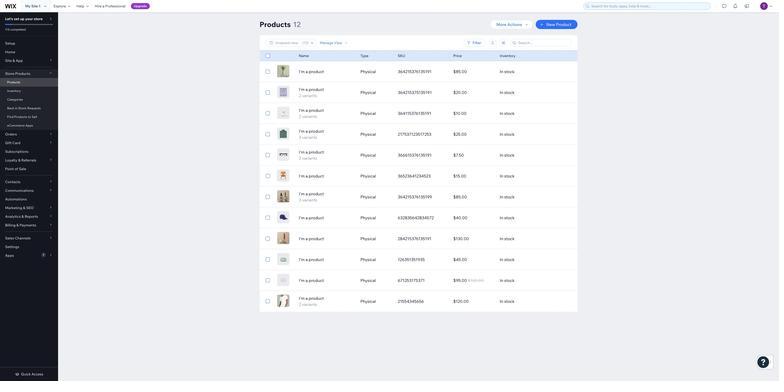 Task type: describe. For each thing, give the bounding box(es) containing it.
i'm a product link for 671253175371
[[296, 278, 358, 284]]

point of sale
[[5, 167, 26, 171]]

physical link for 126351351935
[[358, 254, 395, 266]]

find
[[7, 115, 13, 119]]

new product button
[[536, 20, 578, 29]]

i'm a product link for 126351351935
[[296, 257, 358, 263]]

apps inside ecommerce apps link
[[25, 124, 33, 128]]

in stock link for 364115376135191
[[497, 107, 553, 120]]

0 vertical spatial 1
[[39, 4, 41, 8]]

5 i'm from the top
[[299, 150, 305, 155]]

physical for 217537123517253
[[361, 132, 376, 137]]

$85.00 for 364215376135199
[[454, 195, 467, 200]]

$130.00
[[454, 236, 469, 242]]

12 for ( 12 )
[[304, 41, 308, 45]]

new product
[[547, 22, 572, 27]]

in stock for 671253175371
[[500, 278, 515, 283]]

inventory link
[[0, 87, 58, 95]]

& for marketing
[[23, 206, 25, 210]]

3 for 364215376135199
[[299, 198, 302, 203]]

stock
[[18, 106, 27, 110]]

in stock link for 36523641234523
[[497, 170, 553, 182]]

find products to sell link
[[0, 113, 58, 121]]

settings
[[5, 245, 19, 249]]

217537123517253 link
[[395, 128, 451, 141]]

point of sale link
[[0, 165, 58, 173]]

& for billing
[[16, 223, 19, 228]]

products up 'unsaved view' field
[[260, 20, 291, 29]]

stock for 366615376135191
[[505, 153, 515, 158]]

4 i'm from the top
[[299, 129, 305, 134]]

i'm a product for 126351351935
[[299, 257, 324, 262]]

1 product from the top
[[309, 69, 324, 74]]

& for loyalty
[[18, 158, 20, 163]]

product
[[557, 22, 572, 27]]

3 product from the top
[[309, 108, 324, 113]]

i'm a product link for 36523641234523
[[296, 173, 358, 179]]

physical for 21554345656
[[361, 299, 376, 304]]

price
[[454, 54, 462, 58]]

physical for 364215375135191
[[361, 90, 376, 95]]

sales
[[5, 236, 14, 241]]

physical link for 366615376135191
[[358, 149, 395, 161]]

stock for 632835642834572
[[505, 216, 515, 221]]

i'm a product 2 variants for 366615376135191
[[299, 150, 324, 161]]

in stock link for 126351351935
[[497, 254, 553, 266]]

site & app
[[5, 58, 23, 63]]

$120.00 link
[[451, 296, 497, 308]]

payments
[[20, 223, 36, 228]]

physical for 632835642834572
[[361, 216, 376, 221]]

let's set up your store
[[5, 17, 43, 21]]

communications button
[[0, 186, 58, 195]]

in for 21554345656
[[500, 299, 504, 304]]

stock for 364215376135199
[[505, 195, 515, 200]]

hire a professional
[[95, 4, 126, 8]]

7 i'm from the top
[[299, 192, 305, 197]]

$130.00 link
[[451, 233, 497, 245]]

in stock link for 671253175371
[[497, 275, 553, 287]]

364215376135199 link
[[395, 191, 451, 203]]

11 i'm from the top
[[299, 278, 305, 283]]

10 product from the top
[[309, 257, 324, 262]]

$7.50 link
[[451, 149, 497, 161]]

1 horizontal spatial site
[[31, 4, 38, 8]]

inventory inside sidebar element
[[7, 89, 21, 93]]

$100.00
[[468, 278, 484, 283]]

physical link for 364215375135191
[[358, 86, 395, 99]]

in stock for 21554345656
[[500, 299, 515, 304]]

stock for 21554345656
[[505, 299, 515, 304]]

completed
[[10, 28, 26, 31]]

364115376135191
[[398, 111, 432, 116]]

in stock link for 217537123517253
[[497, 128, 553, 141]]

i'm a product link for 364215376135191
[[296, 69, 358, 75]]

ecommerce
[[7, 124, 25, 128]]

in stock for 366615376135191
[[500, 153, 515, 158]]

physical link for 284215376135191
[[358, 233, 395, 245]]

in for 217537123517253
[[500, 132, 504, 137]]

requests
[[27, 106, 41, 110]]

364215376135191 link
[[395, 66, 451, 78]]

physical link for 217537123517253
[[358, 128, 395, 141]]

364215376135191
[[398, 69, 432, 74]]

point
[[5, 167, 14, 171]]

physical for 364215376135191
[[361, 69, 376, 74]]

& for site
[[13, 58, 15, 63]]

physical link for 364215376135191
[[358, 66, 395, 78]]

36523641234523 link
[[395, 170, 451, 182]]

sidebar element
[[0, 12, 58, 382]]

sales channels
[[5, 236, 31, 241]]

366615376135191
[[398, 153, 432, 158]]

ecommerce apps
[[7, 124, 33, 128]]

1 vertical spatial apps
[[5, 254, 14, 258]]

manage view
[[320, 41, 343, 45]]

store
[[34, 17, 43, 21]]

in stock for 217537123517253
[[500, 132, 515, 137]]

632835642834572 link
[[395, 212, 451, 224]]

7 product from the top
[[309, 192, 324, 197]]

marketing
[[5, 206, 22, 210]]

stock for 284215376135191
[[505, 236, 515, 242]]

284215376135191 link
[[395, 233, 451, 245]]

in stock for 364115376135191
[[500, 111, 515, 116]]

217537123517253
[[398, 132, 432, 137]]

9 i'm from the top
[[299, 236, 305, 242]]

2 for 364115376135191
[[299, 114, 301, 119]]

quick
[[21, 372, 31, 377]]

11 product from the top
[[309, 278, 324, 283]]

sku
[[398, 54, 406, 58]]

2 product from the top
[[309, 87, 324, 92]]

home
[[5, 50, 15, 54]]

contacts button
[[0, 178, 58, 186]]

gift card
[[5, 141, 20, 145]]

variants for 366615376135191
[[302, 156, 317, 161]]

gift card button
[[0, 139, 58, 147]]

manage view button
[[320, 41, 349, 45]]

variants for 364215376135199
[[302, 198, 318, 203]]

hire a professional link
[[92, 0, 129, 12]]

in for 364115376135191
[[500, 111, 504, 116]]

i'm a product for 364215376135191
[[299, 69, 324, 74]]

i'm a product for 36523641234523
[[299, 174, 324, 179]]

in for 284215376135191
[[500, 236, 504, 242]]

back
[[7, 106, 14, 110]]

$20.00 link
[[451, 86, 497, 99]]

contacts
[[5, 180, 20, 184]]

access
[[32, 372, 43, 377]]

5 product from the top
[[309, 150, 324, 155]]

i'm a product for 671253175371
[[299, 278, 324, 283]]

$45.00
[[454, 257, 468, 262]]

$10.00
[[454, 111, 467, 116]]

hire
[[95, 4, 102, 8]]

in for 364215376135199
[[500, 195, 504, 200]]

in
[[15, 106, 18, 110]]

in stock for 126351351935
[[500, 257, 515, 262]]

loyalty
[[5, 158, 17, 163]]

quick access
[[21, 372, 43, 377]]

i'm a product 2 variants for 364115376135191
[[299, 108, 324, 119]]

1 horizontal spatial inventory
[[500, 54, 516, 58]]

physical link for 364115376135191
[[358, 107, 395, 120]]

i'm a product for 632835642834572
[[299, 216, 324, 221]]

$25.00
[[454, 132, 467, 137]]

view
[[334, 41, 343, 45]]

physical for 671253175371
[[361, 278, 376, 283]]

$40.00
[[454, 216, 468, 221]]

orders
[[5, 132, 17, 137]]

variants for 364215375135191
[[302, 93, 317, 98]]

referrals
[[21, 158, 36, 163]]

back in stock requests link
[[0, 104, 58, 113]]

to
[[28, 115, 31, 119]]

3 i'm from the top
[[299, 108, 305, 113]]



Task type: locate. For each thing, give the bounding box(es) containing it.
stock for 364115376135191
[[505, 111, 515, 116]]

products
[[260, 20, 291, 29], [15, 71, 30, 76], [7, 80, 20, 84], [14, 115, 27, 119]]

12 physical from the top
[[361, 299, 376, 304]]

& inside popup button
[[23, 206, 25, 210]]

i'm a product for 284215376135191
[[299, 236, 324, 242]]

0 vertical spatial 3
[[299, 135, 302, 140]]

0 vertical spatial i'm a product 3 variants
[[299, 129, 324, 140]]

4 stock from the top
[[505, 132, 515, 137]]

Search... field
[[517, 39, 570, 46]]

0 horizontal spatial apps
[[5, 254, 14, 258]]

in
[[500, 69, 504, 74], [500, 90, 504, 95], [500, 111, 504, 116], [500, 132, 504, 137], [500, 153, 504, 158], [500, 174, 504, 179], [500, 195, 504, 200], [500, 216, 504, 221], [500, 236, 504, 242], [500, 257, 504, 262], [500, 278, 504, 283], [500, 299, 504, 304]]

app
[[16, 58, 23, 63]]

ecommerce apps link
[[0, 121, 58, 130]]

4 in from the top
[[500, 132, 504, 137]]

3
[[299, 135, 302, 140], [299, 198, 302, 203]]

set
[[14, 17, 19, 21]]

7 stock from the top
[[505, 195, 515, 200]]

stock for 36523641234523
[[505, 174, 515, 179]]

products link
[[0, 78, 58, 87]]

12 in from the top
[[500, 299, 504, 304]]

2 3 from the top
[[299, 198, 302, 203]]

my
[[25, 4, 30, 8]]

6 in from the top
[[500, 174, 504, 179]]

stock for 364215376135191
[[505, 69, 515, 74]]

1 vertical spatial site
[[5, 58, 12, 63]]

1 physical from the top
[[361, 69, 376, 74]]

5 in from the top
[[500, 153, 504, 158]]

subscriptions link
[[0, 147, 58, 156]]

126351351935 link
[[395, 254, 451, 266]]

& inside popup button
[[13, 58, 15, 63]]

gift
[[5, 141, 12, 145]]

9 physical from the top
[[361, 236, 376, 242]]

2 in stock from the top
[[500, 90, 515, 95]]

10 stock from the top
[[505, 257, 515, 262]]

1 vertical spatial 1
[[43, 254, 44, 257]]

3 2 from the top
[[299, 156, 301, 161]]

364115376135191 link
[[395, 107, 451, 120]]

settings link
[[0, 243, 58, 251]]

upgrade
[[134, 4, 147, 8]]

12 in stock link from the top
[[497, 296, 553, 308]]

Unsaved view field
[[274, 39, 301, 46]]

apps down find products to sell link
[[25, 124, 33, 128]]

$95.00 $100.00
[[454, 278, 484, 283]]

1 down settings "link"
[[43, 254, 44, 257]]

0 vertical spatial $85.00 link
[[451, 66, 497, 78]]

physical for 366615376135191
[[361, 153, 376, 158]]

2 in from the top
[[500, 90, 504, 95]]

12 up name
[[304, 41, 308, 45]]

21554345656 link
[[395, 296, 451, 308]]

7 in stock from the top
[[500, 195, 515, 200]]

&
[[13, 58, 15, 63], [18, 158, 20, 163], [23, 206, 25, 210], [22, 214, 24, 219], [16, 223, 19, 228]]

12 stock from the top
[[505, 299, 515, 304]]

& inside 'popup button'
[[16, 223, 19, 228]]

products inside popup button
[[15, 71, 30, 76]]

professional
[[105, 4, 126, 8]]

6 i'm from the top
[[299, 174, 305, 179]]

2 2 from the top
[[299, 114, 301, 119]]

$15.00 link
[[451, 170, 497, 182]]

2 i'm a product from the top
[[299, 174, 324, 179]]

analytics & reports button
[[0, 212, 58, 221]]

632835642834572
[[398, 216, 434, 221]]

1/6
[[5, 28, 10, 31]]

products 12
[[260, 20, 301, 29]]

8 physical from the top
[[361, 216, 376, 221]]

11 in stock link from the top
[[497, 275, 553, 287]]

3 physical from the top
[[361, 111, 376, 116]]

explore
[[54, 4, 66, 8]]

0 horizontal spatial inventory
[[7, 89, 21, 93]]

4 2 from the top
[[299, 302, 301, 307]]

physical link for 36523641234523
[[358, 170, 395, 182]]

0 vertical spatial inventory
[[500, 54, 516, 58]]

in for 364215376135191
[[500, 69, 504, 74]]

subscriptions
[[5, 149, 28, 154]]

0 horizontal spatial 1
[[39, 4, 41, 8]]

1 $85.00 link from the top
[[451, 66, 497, 78]]

1 vertical spatial $85.00
[[454, 195, 467, 200]]

7 in stock link from the top
[[497, 191, 553, 203]]

home link
[[0, 48, 58, 56]]

12 up 'unsaved view' field
[[293, 20, 301, 29]]

0 vertical spatial $85.00
[[454, 69, 467, 74]]

1 vertical spatial $85.00 link
[[451, 191, 497, 203]]

stock for 217537123517253
[[505, 132, 515, 137]]

6 physical link from the top
[[358, 170, 395, 182]]

2 for 364215375135191
[[299, 93, 301, 98]]

physical for 364115376135191
[[361, 111, 376, 116]]

1 i'm a product link from the top
[[296, 69, 358, 75]]

( 12 )
[[303, 41, 309, 45]]

None checkbox
[[266, 53, 270, 59], [266, 131, 270, 137], [266, 194, 270, 200], [266, 215, 270, 221], [266, 236, 270, 242], [266, 257, 270, 263], [266, 53, 270, 59], [266, 131, 270, 137], [266, 194, 270, 200], [266, 215, 270, 221], [266, 236, 270, 242], [266, 257, 270, 263]]

1 in stock from the top
[[500, 69, 515, 74]]

4 product from the top
[[309, 129, 324, 134]]

in for 671253175371
[[500, 278, 504, 283]]

3 in stock from the top
[[500, 111, 515, 116]]

2 $85.00 from the top
[[454, 195, 467, 200]]

i'm a product 3 variants
[[299, 129, 324, 140], [299, 192, 324, 203]]

12 i'm from the top
[[299, 296, 305, 301]]

analytics & reports
[[5, 214, 38, 219]]

$95.00
[[454, 278, 467, 283]]

$85.00 up $40.00
[[454, 195, 467, 200]]

in stock for 36523641234523
[[500, 174, 515, 179]]

in stock link for 21554345656
[[497, 296, 553, 308]]

10 in stock from the top
[[500, 257, 515, 262]]

site & app button
[[0, 56, 58, 65]]

$120.00
[[454, 299, 469, 304]]

up
[[20, 17, 24, 21]]

Search for tools, apps, help & more... field
[[590, 3, 710, 10]]

9 in stock link from the top
[[497, 233, 553, 245]]

10 in stock link from the top
[[497, 254, 553, 266]]

products down store
[[7, 80, 20, 84]]

6 i'm a product from the top
[[299, 278, 324, 283]]

6 in stock from the top
[[500, 174, 515, 179]]

in for 36523641234523
[[500, 174, 504, 179]]

8 stock from the top
[[505, 216, 515, 221]]

categories
[[7, 98, 23, 102]]

& right loyalty
[[18, 158, 20, 163]]

& left app
[[13, 58, 15, 63]]

in stock link for 366615376135191
[[497, 149, 553, 161]]

7 physical link from the top
[[358, 191, 395, 203]]

1 vertical spatial 3
[[299, 198, 302, 203]]

4 in stock from the top
[[500, 132, 515, 137]]

12 physical link from the top
[[358, 296, 395, 308]]

i'm a product
[[299, 69, 324, 74], [299, 174, 324, 179], [299, 216, 324, 221], [299, 236, 324, 242], [299, 257, 324, 262], [299, 278, 324, 283]]

1 in from the top
[[500, 69, 504, 74]]

orders button
[[0, 130, 58, 139]]

store
[[5, 71, 14, 76]]

4 i'm a product 2 variants from the top
[[299, 296, 324, 307]]

3 for 217537123517253
[[299, 135, 302, 140]]

$85.00 for 364215376135191
[[454, 69, 467, 74]]

& inside dropdown button
[[22, 214, 24, 219]]

$10.00 link
[[451, 107, 497, 120]]

671253175371
[[398, 278, 425, 283]]

in stock link for 364215376135191
[[497, 66, 553, 78]]

in stock link for 364215376135199
[[497, 191, 553, 203]]

126351351935
[[398, 257, 425, 262]]

let's
[[5, 17, 13, 21]]

$85.00
[[454, 69, 467, 74], [454, 195, 467, 200]]

$85.00 link up $20.00 link
[[451, 66, 497, 78]]

billing & payments
[[5, 223, 36, 228]]

apps down settings
[[5, 254, 14, 258]]

physical for 126351351935
[[361, 257, 376, 262]]

1 $85.00 from the top
[[454, 69, 467, 74]]

automations link
[[0, 195, 58, 204]]

in for 364215375135191
[[500, 90, 504, 95]]

variants for 21554345656
[[302, 302, 317, 307]]

in stock for 364215376135191
[[500, 69, 515, 74]]

6 in stock link from the top
[[497, 170, 553, 182]]

$85.00 link for 364215376135191
[[451, 66, 497, 78]]

0 vertical spatial apps
[[25, 124, 33, 128]]

5 in stock link from the top
[[497, 149, 553, 161]]

site down home
[[5, 58, 12, 63]]

1 variants from the top
[[302, 93, 317, 98]]

in stock for 364215376135199
[[500, 195, 515, 200]]

site inside popup button
[[5, 58, 12, 63]]

products up products 'link'
[[15, 71, 30, 76]]

i'm a product 2 variants for 21554345656
[[299, 296, 324, 307]]

in stock link for 632835642834572
[[497, 212, 553, 224]]

find products to sell
[[7, 115, 37, 119]]

6 product from the top
[[309, 174, 324, 179]]

10 i'm from the top
[[299, 257, 305, 262]]

stock for 671253175371
[[505, 278, 515, 283]]

0 vertical spatial site
[[31, 4, 38, 8]]

2 for 366615376135191
[[299, 156, 301, 161]]

$40.00 link
[[451, 212, 497, 224]]

10 in from the top
[[500, 257, 504, 262]]

3 i'm a product link from the top
[[296, 215, 358, 221]]

10 physical link from the top
[[358, 254, 395, 266]]

10 physical from the top
[[361, 257, 376, 262]]

setup
[[5, 41, 15, 46]]

2 i'm from the top
[[299, 87, 305, 92]]

in for 366615376135191
[[500, 153, 504, 158]]

i'm a product 2 variants
[[299, 87, 324, 98], [299, 108, 324, 119], [299, 150, 324, 161], [299, 296, 324, 307]]

i'm a product 3 variants for 217537123517253
[[299, 129, 324, 140]]

variants for 364115376135191
[[302, 114, 317, 119]]

product
[[309, 69, 324, 74], [309, 87, 324, 92], [309, 108, 324, 113], [309, 129, 324, 134], [309, 150, 324, 155], [309, 174, 324, 179], [309, 192, 324, 197], [309, 216, 324, 221], [309, 236, 324, 242], [309, 257, 324, 262], [309, 278, 324, 283], [309, 296, 324, 301]]

back in stock requests
[[7, 106, 41, 110]]

0 horizontal spatial site
[[5, 58, 12, 63]]

& left seo
[[23, 206, 25, 210]]

2
[[299, 93, 301, 98], [299, 114, 301, 119], [299, 156, 301, 161], [299, 302, 301, 307]]

1 right my
[[39, 4, 41, 8]]

364215376135199
[[398, 195, 433, 200]]

None checkbox
[[266, 69, 270, 75], [266, 90, 270, 96], [266, 110, 270, 117], [266, 152, 270, 158], [266, 173, 270, 179], [266, 278, 270, 284], [266, 299, 270, 305], [266, 69, 270, 75], [266, 90, 270, 96], [266, 110, 270, 117], [266, 152, 270, 158], [266, 173, 270, 179], [266, 278, 270, 284], [266, 299, 270, 305]]

upgrade button
[[131, 3, 150, 9]]

5 stock from the top
[[505, 153, 515, 158]]

1 vertical spatial inventory
[[7, 89, 21, 93]]

1 vertical spatial 12
[[304, 41, 308, 45]]

variants for 217537123517253
[[302, 135, 318, 140]]

filter
[[473, 41, 482, 45]]

8 in stock link from the top
[[497, 212, 553, 224]]

$85.00 down the price
[[454, 69, 467, 74]]

3 variants from the top
[[302, 135, 318, 140]]

2 i'm a product 3 variants from the top
[[299, 192, 324, 203]]

$85.00 link for 364215376135199
[[451, 191, 497, 203]]

marketing & seo button
[[0, 204, 58, 212]]

stock
[[505, 69, 515, 74], [505, 90, 515, 95], [505, 111, 515, 116], [505, 132, 515, 137], [505, 153, 515, 158], [505, 174, 515, 179], [505, 195, 515, 200], [505, 216, 515, 221], [505, 236, 515, 242], [505, 257, 515, 262], [505, 278, 515, 283], [505, 299, 515, 304]]

2 for 21554345656
[[299, 302, 301, 307]]

(
[[303, 41, 304, 45]]

4 variants from the top
[[302, 156, 317, 161]]

8 in from the top
[[500, 216, 504, 221]]

in stock link for 284215376135191
[[497, 233, 553, 245]]

physical for 284215376135191
[[361, 236, 376, 242]]

5 i'm a product from the top
[[299, 257, 324, 262]]

1 horizontal spatial 1
[[43, 254, 44, 257]]

help
[[76, 4, 84, 8]]

i'm a product 2 variants for 364215375135191
[[299, 87, 324, 98]]

sell
[[32, 115, 37, 119]]

1 physical link from the top
[[358, 66, 395, 78]]

i'm a product link for 632835642834572
[[296, 215, 358, 221]]

8 i'm from the top
[[299, 216, 305, 221]]

4 physical from the top
[[361, 132, 376, 137]]

3 in from the top
[[500, 111, 504, 116]]

3 i'm a product from the top
[[299, 216, 324, 221]]

2 stock from the top
[[505, 90, 515, 95]]

physical link for 364215376135199
[[358, 191, 395, 203]]

physical for 364215376135199
[[361, 195, 376, 200]]

physical link for 21554345656
[[358, 296, 395, 308]]

& left reports
[[22, 214, 24, 219]]

6 i'm a product link from the top
[[296, 278, 358, 284]]

products up ecommerce apps
[[14, 115, 27, 119]]

inventory
[[500, 54, 516, 58], [7, 89, 21, 93]]

4 in stock link from the top
[[497, 128, 553, 141]]

card
[[12, 141, 20, 145]]

site right my
[[31, 4, 38, 8]]

5 in stock from the top
[[500, 153, 515, 158]]

quick access button
[[15, 372, 43, 377]]

1 vertical spatial i'm a product 3 variants
[[299, 192, 324, 203]]

1 i'm from the top
[[299, 69, 305, 74]]

my site 1
[[25, 4, 41, 8]]

more
[[497, 22, 507, 27]]

12 for products 12
[[293, 20, 301, 29]]

1 horizontal spatial apps
[[25, 124, 33, 128]]

billing & payments button
[[0, 221, 58, 230]]

6 physical from the top
[[361, 174, 376, 179]]

2 i'm a product 2 variants from the top
[[299, 108, 324, 119]]

i'm a product link for 284215376135191
[[296, 236, 358, 242]]

3 stock from the top
[[505, 111, 515, 116]]

12
[[293, 20, 301, 29], [304, 41, 308, 45]]

in for 126351351935
[[500, 257, 504, 262]]

loyalty & referrals button
[[0, 156, 58, 165]]

1 in stock link from the top
[[497, 66, 553, 78]]

1 2 from the top
[[299, 93, 301, 98]]

6 stock from the top
[[505, 174, 515, 179]]

in stock for 284215376135191
[[500, 236, 515, 242]]

stock for 364215375135191
[[505, 90, 515, 95]]

12 product from the top
[[309, 296, 324, 301]]

stock for 126351351935
[[505, 257, 515, 262]]

in stock link for 364215375135191
[[497, 86, 553, 99]]

)
[[308, 41, 309, 45]]

type
[[361, 54, 369, 58]]

1 inside sidebar element
[[43, 254, 44, 257]]

1 i'm a product from the top
[[299, 69, 324, 74]]

1 horizontal spatial 12
[[304, 41, 308, 45]]

2 in stock link from the top
[[497, 86, 553, 99]]

& right billing
[[16, 223, 19, 228]]

actions
[[508, 22, 523, 27]]

7 in from the top
[[500, 195, 504, 200]]

2 i'm a product link from the top
[[296, 173, 358, 179]]

i'm a product 3 variants for 364215376135199
[[299, 192, 324, 203]]

physical for 36523641234523
[[361, 174, 376, 179]]

11 in stock from the top
[[500, 278, 515, 283]]

366615376135191 link
[[395, 149, 451, 161]]

$20.00
[[454, 90, 467, 95]]

$85.00 link up $40.00 'link'
[[451, 191, 497, 203]]

1 i'm a product 3 variants from the top
[[299, 129, 324, 140]]

automations
[[5, 197, 27, 202]]

site
[[31, 4, 38, 8], [5, 58, 12, 63]]

5 physical link from the top
[[358, 149, 395, 161]]

0 horizontal spatial 12
[[293, 20, 301, 29]]

products inside 'link'
[[7, 80, 20, 84]]

21554345656
[[398, 299, 424, 304]]

& for analytics
[[22, 214, 24, 219]]

& inside dropdown button
[[18, 158, 20, 163]]

364215375135191 link
[[395, 86, 451, 99]]

5 i'm a product link from the top
[[296, 257, 358, 263]]

help button
[[73, 0, 92, 12]]

0 vertical spatial 12
[[293, 20, 301, 29]]

in for 632835642834572
[[500, 216, 504, 221]]

8 product from the top
[[309, 216, 324, 221]]

in stock for 632835642834572
[[500, 216, 515, 221]]

284215376135191
[[398, 236, 432, 242]]

8 physical link from the top
[[358, 212, 395, 224]]

9 product from the top
[[309, 236, 324, 242]]

sale
[[19, 167, 26, 171]]

2 physical link from the top
[[358, 86, 395, 99]]

in stock for 364215375135191
[[500, 90, 515, 95]]



Task type: vqa. For each thing, say whether or not it's contained in the screenshot.


